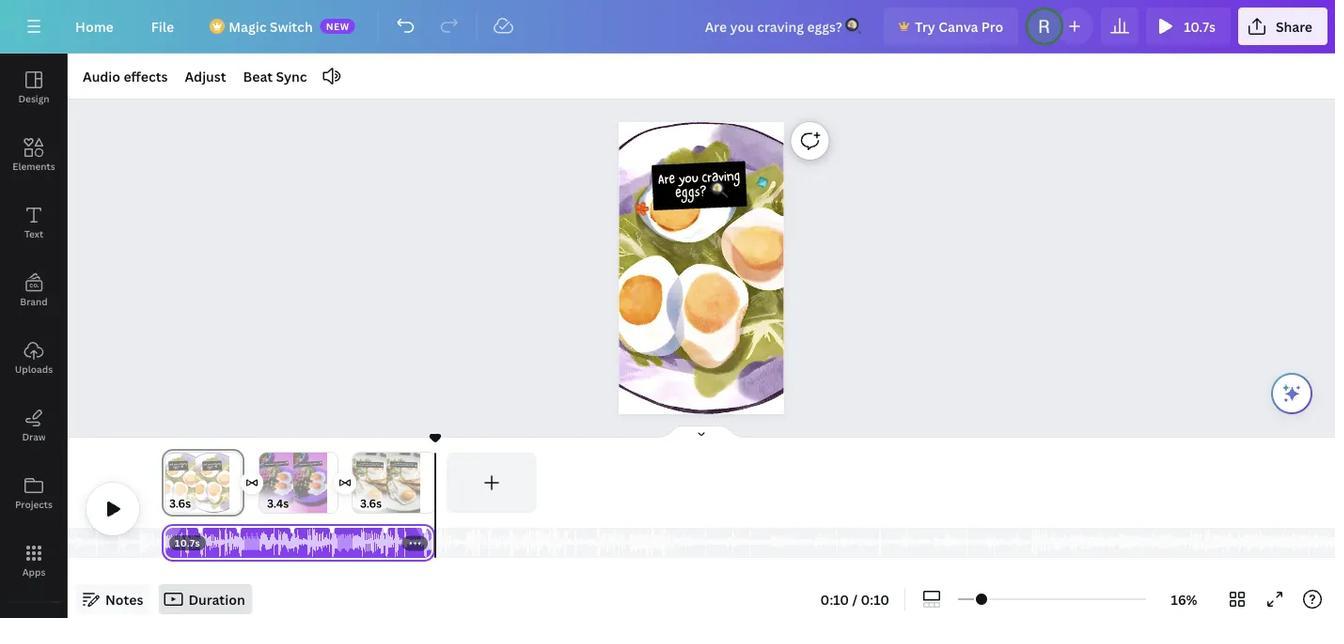 Task type: vqa. For each thing, say whether or not it's contained in the screenshot.
leftmost "And"
yes



Task type: describe. For each thing, give the bounding box(es) containing it.
1 dinner from the left
[[372, 465, 376, 468]]

audio effects
[[83, 67, 168, 85]]

2 3.6s button from the left
[[360, 495, 382, 513]]

16% button
[[1154, 585, 1215, 615]]

3.4s button
[[267, 495, 289, 513]]

try
[[915, 17, 936, 35]]

home
[[75, 17, 114, 35]]

/
[[852, 591, 858, 609]]

notes
[[105, 591, 143, 609]]

2 all from the left
[[400, 463, 402, 466]]

trimming, start edge slider right page title text field
[[260, 453, 273, 513]]

2 🤤 from the left
[[415, 465, 417, 468]]

craving
[[701, 164, 741, 192]]

main menu bar
[[0, 0, 1335, 54]]

2 and from the left
[[403, 464, 406, 468]]

switch
[[270, 17, 313, 35]]

share button
[[1238, 8, 1328, 45]]

1 🤤 from the left
[[381, 465, 383, 468]]

file
[[151, 17, 174, 35]]

1 have from the left
[[363, 462, 366, 466]]

Page title text field
[[199, 495, 207, 513]]

magic switch
[[229, 17, 313, 35]]

design button
[[0, 54, 68, 121]]

1 then head to egg bakery! 🥪 from the left
[[265, 462, 288, 467]]

effects
[[124, 67, 168, 85]]

you
[[678, 166, 699, 193]]

2 head from the left
[[303, 463, 307, 467]]

1 egg- from the left
[[372, 463, 375, 466]]

2 3.6s from the left
[[360, 496, 382, 512]]

trimming, start edge slider right "3.4s" on the bottom of page
[[353, 453, 366, 513]]

2 then head to egg bakery! 🥪 from the left
[[299, 462, 322, 467]]

2 bakery! from the left
[[313, 462, 319, 466]]

1 3.6s from the left
[[169, 496, 191, 512]]

magic
[[229, 17, 267, 35]]

1 all from the left
[[366, 463, 368, 466]]

2 then from the left
[[299, 463, 303, 467]]

notes button
[[75, 585, 151, 615]]

2 🥪 from the left
[[319, 462, 322, 466]]

10.7s button
[[1146, 8, 1231, 45]]

draw button
[[0, 392, 68, 460]]

beat sync
[[243, 67, 307, 85]]

brand button
[[0, 257, 68, 324]]

beat sync button
[[236, 61, 315, 91]]

file button
[[136, 8, 189, 45]]

uploads
[[15, 363, 53, 376]]

Design title text field
[[690, 8, 876, 45]]

1 then from the left
[[265, 463, 269, 467]]

hide pages image
[[656, 425, 747, 440]]

1 we have all your egg-cellent breakfast, lunch, and dinner needs 🤤 from the left
[[357, 462, 383, 468]]

1 3.6s button from the left
[[169, 495, 191, 513]]

draw
[[22, 431, 46, 443]]

elements button
[[0, 121, 68, 189]]

design
[[18, 92, 49, 105]]

share
[[1276, 17, 1313, 35]]

1 0:10 from the left
[[821, 591, 849, 609]]

uploads button
[[0, 324, 68, 392]]

2 we from the left
[[394, 462, 397, 466]]

trimming, end edge slider for trimming, start edge slider on the right of page title text field
[[324, 453, 338, 513]]

projects button
[[0, 460, 68, 528]]

pro
[[982, 17, 1004, 35]]

apps button
[[0, 528, 68, 595]]

text
[[24, 228, 43, 240]]

duration
[[189, 591, 245, 609]]

2 egg- from the left
[[406, 463, 409, 466]]



Task type: locate. For each thing, give the bounding box(es) containing it.
then head to egg bakery! 🥪
[[265, 462, 288, 467], [299, 462, 322, 467]]

bakery! up trimming position "slider"
[[313, 462, 319, 466]]

🤤
[[381, 465, 383, 468], [415, 465, 417, 468]]

bakery!
[[279, 462, 285, 466], [313, 462, 319, 466]]

0 horizontal spatial 0:10
[[821, 591, 849, 609]]

🍳
[[710, 179, 725, 205]]

1 needs from the left
[[377, 465, 381, 468]]

0:10
[[821, 591, 849, 609], [861, 591, 890, 609]]

0 horizontal spatial breakfast,
[[357, 464, 364, 467]]

duration button
[[158, 585, 253, 615]]

to
[[274, 463, 276, 467], [307, 463, 309, 467]]

3.4s
[[267, 496, 289, 512]]

1 horizontal spatial all
[[400, 463, 402, 466]]

1 horizontal spatial have
[[397, 462, 400, 466]]

and
[[369, 464, 372, 468], [403, 464, 406, 468]]

🥪 up "3.4s" on the bottom of page
[[286, 462, 288, 466]]

eggs?
[[675, 180, 707, 207]]

dinner
[[372, 465, 376, 468], [406, 465, 410, 468]]

beat
[[243, 67, 273, 85]]

2 cellent from the left
[[409, 463, 414, 466]]

egg
[[276, 463, 279, 467], [310, 463, 313, 467]]

egg-
[[372, 463, 375, 466], [406, 463, 409, 466]]

1 horizontal spatial cellent
[[409, 463, 414, 466]]

1 cellent from the left
[[375, 463, 380, 466]]

1 horizontal spatial bakery!
[[313, 462, 319, 466]]

1 horizontal spatial egg-
[[406, 463, 409, 466]]

1 horizontal spatial dinner
[[406, 465, 410, 468]]

have
[[363, 462, 366, 466], [397, 462, 400, 466]]

projects
[[15, 498, 53, 511]]

3.6s button
[[169, 495, 191, 513], [360, 495, 382, 513]]

2 needs from the left
[[411, 465, 415, 468]]

then
[[265, 463, 269, 467], [299, 463, 303, 467]]

0:10 right the / at the right of the page
[[861, 591, 890, 609]]

bakery! up "3.4s" on the bottom of page
[[279, 462, 285, 466]]

trimming, end edge slider for trimming, start edge slider on the right of "3.4s" on the bottom of page
[[422, 453, 435, 513]]

then up "3.4s" on the bottom of page
[[265, 463, 269, 467]]

0 horizontal spatial we
[[360, 462, 363, 466]]

1 horizontal spatial to
[[307, 463, 309, 467]]

0 horizontal spatial dinner
[[372, 465, 376, 468]]

0 horizontal spatial 🤤
[[381, 465, 383, 468]]

2 lunch, from the left
[[398, 464, 403, 468]]

1 your from the left
[[369, 463, 372, 466]]

1 head from the left
[[269, 463, 273, 467]]

1 horizontal spatial needs
[[411, 465, 415, 468]]

3.6s left page title text field
[[169, 496, 191, 512]]

0 horizontal spatial 3.6s
[[169, 496, 191, 512]]

are you craving eggs? 🍳
[[657, 164, 741, 207]]

0 horizontal spatial then head to egg bakery! 🥪
[[265, 462, 288, 467]]

16%
[[1171, 591, 1198, 609]]

3.6s
[[169, 496, 191, 512], [360, 496, 382, 512]]

0 horizontal spatial and
[[369, 464, 372, 468]]

0 horizontal spatial head
[[269, 463, 273, 467]]

sync
[[276, 67, 307, 85]]

1 breakfast, from the left
[[357, 464, 364, 467]]

adjust button
[[177, 61, 234, 91]]

trimming position slider
[[162, 528, 435, 559]]

canva
[[939, 17, 978, 35]]

0 horizontal spatial needs
[[377, 465, 381, 468]]

10.7s
[[1184, 17, 1216, 35]]

0 horizontal spatial all
[[366, 463, 368, 466]]

3.6s up trimming position "slider"
[[360, 496, 382, 512]]

0 horizontal spatial egg
[[276, 463, 279, 467]]

1 horizontal spatial 🥪
[[319, 462, 322, 466]]

0 horizontal spatial 3.6s button
[[169, 495, 191, 513]]

0 horizontal spatial cellent
[[375, 463, 380, 466]]

0 horizontal spatial bakery!
[[279, 462, 285, 466]]

🥪 up trimming position "slider"
[[319, 462, 322, 466]]

head up "3.4s" on the bottom of page
[[269, 463, 273, 467]]

2 0:10 from the left
[[861, 591, 890, 609]]

trimming, end edge slider
[[228, 453, 245, 513], [324, 453, 338, 513], [422, 453, 435, 513], [418, 528, 435, 559]]

1 horizontal spatial 0:10
[[861, 591, 890, 609]]

1 horizontal spatial 🤤
[[415, 465, 417, 468]]

then up trimming position "slider"
[[299, 463, 303, 467]]

adjust
[[185, 67, 226, 85]]

canva assistant image
[[1281, 383, 1303, 405]]

side panel tab list
[[0, 54, 68, 619]]

1 horizontal spatial then head to egg bakery! 🥪
[[299, 462, 322, 467]]

2 to from the left
[[307, 463, 309, 467]]

egg up "3.4s" on the bottom of page
[[276, 463, 279, 467]]

trimming, start edge slider up duration button
[[162, 528, 179, 559]]

1 horizontal spatial then
[[299, 463, 303, 467]]

0 horizontal spatial your
[[369, 463, 372, 466]]

1 horizontal spatial breakfast,
[[391, 464, 398, 467]]

2 egg from the left
[[310, 463, 313, 467]]

0 horizontal spatial egg-
[[372, 463, 375, 466]]

1 to from the left
[[274, 463, 276, 467]]

lunch,
[[365, 464, 369, 468], [398, 464, 403, 468]]

0 horizontal spatial we have all your egg-cellent breakfast, lunch, and dinner needs 🤤
[[357, 462, 383, 468]]

0 horizontal spatial 🥪
[[286, 462, 288, 466]]

text button
[[0, 189, 68, 257]]

1 horizontal spatial 3.6s button
[[360, 495, 382, 513]]

0 horizontal spatial lunch,
[[365, 464, 369, 468]]

1 we from the left
[[360, 462, 363, 466]]

we
[[360, 462, 363, 466], [394, 462, 397, 466]]

1 horizontal spatial 3.6s
[[360, 496, 382, 512]]

0:10 / 0:10
[[821, 591, 890, 609]]

trimming, end edge slider for trimming, start edge slider left of page title text field
[[228, 453, 245, 513]]

3.6s button left page title text field
[[169, 495, 191, 513]]

needs
[[377, 465, 381, 468], [411, 465, 415, 468]]

to up "3.4s" on the bottom of page
[[274, 463, 276, 467]]

1 lunch, from the left
[[365, 464, 369, 468]]

1 bakery! from the left
[[279, 462, 285, 466]]

breakfast,
[[357, 464, 364, 467], [391, 464, 398, 467]]

then head to egg bakery! 🥪 up "3.4s" on the bottom of page
[[265, 462, 288, 467]]

0 horizontal spatial then
[[265, 463, 269, 467]]

brand
[[20, 295, 48, 308]]

0 horizontal spatial to
[[274, 463, 276, 467]]

2 have from the left
[[397, 462, 400, 466]]

1 horizontal spatial and
[[403, 464, 406, 468]]

elements
[[12, 160, 55, 173]]

1 egg from the left
[[276, 463, 279, 467]]

we have all your egg-cellent breakfast, lunch, and dinner needs 🤤
[[357, 462, 383, 468], [391, 462, 417, 468]]

try canva pro
[[915, 17, 1004, 35]]

to up trimming position "slider"
[[307, 463, 309, 467]]

magic media image
[[0, 610, 68, 619]]

1 horizontal spatial we have all your egg-cellent breakfast, lunch, and dinner needs 🤤
[[391, 462, 417, 468]]

are
[[657, 167, 676, 193]]

🥪
[[286, 462, 288, 466], [319, 462, 322, 466]]

1 horizontal spatial egg
[[310, 463, 313, 467]]

home link
[[60, 8, 129, 45]]

your
[[369, 463, 372, 466], [402, 463, 406, 466]]

try canva pro button
[[883, 8, 1019, 45]]

head up trimming position "slider"
[[303, 463, 307, 467]]

2 dinner from the left
[[406, 465, 410, 468]]

audio effects button
[[75, 61, 175, 91]]

audio
[[83, 67, 120, 85]]

0:10 left the / at the right of the page
[[821, 591, 849, 609]]

2 breakfast, from the left
[[391, 464, 398, 467]]

1 🥪 from the left
[[286, 462, 288, 466]]

1 horizontal spatial head
[[303, 463, 307, 467]]

2 we have all your egg-cellent breakfast, lunch, and dinner needs 🤤 from the left
[[391, 462, 417, 468]]

trimming, start edge slider left page title text field
[[162, 453, 179, 513]]

1 and from the left
[[369, 464, 372, 468]]

1 horizontal spatial your
[[402, 463, 406, 466]]

egg up trimming position "slider"
[[310, 463, 313, 467]]

1 horizontal spatial we
[[394, 462, 397, 466]]

1 horizontal spatial lunch,
[[398, 464, 403, 468]]

head
[[269, 463, 273, 467], [303, 463, 307, 467]]

0 horizontal spatial have
[[363, 462, 366, 466]]

all
[[366, 463, 368, 466], [400, 463, 402, 466]]

then head to egg bakery! 🥪 up trimming position "slider"
[[299, 462, 322, 467]]

3.6s button up trimming position "slider"
[[360, 495, 382, 513]]

new
[[326, 20, 350, 32]]

2 your from the left
[[402, 463, 406, 466]]

cellent
[[375, 463, 380, 466], [409, 463, 414, 466]]

apps
[[22, 566, 45, 579]]

trimming, start edge slider
[[162, 453, 179, 513], [260, 453, 273, 513], [353, 453, 366, 513], [162, 528, 179, 559]]



